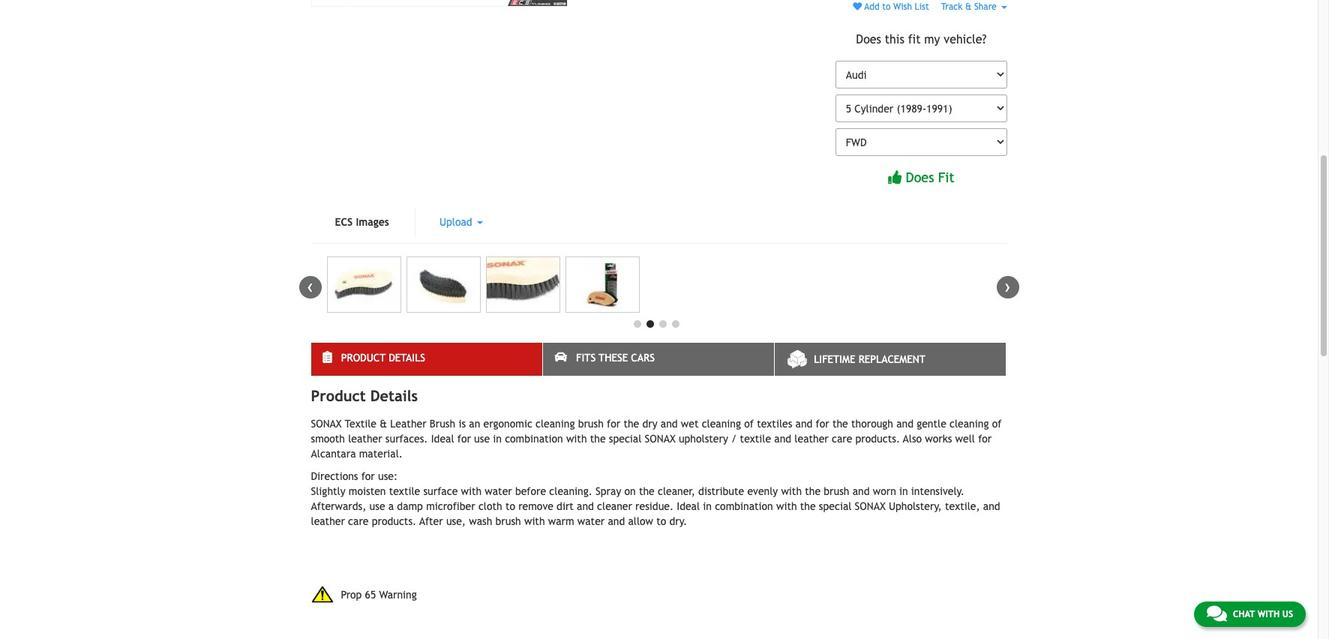 Task type: describe. For each thing, give the bounding box(es) containing it.
us
[[1283, 609, 1293, 620]]

wish
[[894, 2, 912, 12]]

vehicle?
[[944, 32, 987, 47]]

afterwards,
[[311, 500, 366, 512]]

list
[[915, 2, 929, 12]]

does for does fit
[[906, 170, 934, 185]]

textile,
[[945, 500, 980, 512]]

combination inside 'sonax textile & leather brush is an ergonomic cleaning brush for the dry and wet cleaning of textiles and for the thorough and gentle cleaning of smooth leather surfaces. ideal for use in combination with the special sonax upholstery / textile and leather care products. also works well for alcantara material.'
[[505, 433, 563, 445]]

‹
[[307, 276, 313, 296]]

thumbs up image
[[888, 170, 902, 184]]

microfiber
[[426, 500, 475, 512]]

chat
[[1233, 609, 1255, 620]]

1 vertical spatial brush
[[824, 485, 850, 497]]

0 horizontal spatial brush
[[496, 515, 521, 527]]

with down evenly at the right of the page
[[777, 500, 797, 512]]

2 vertical spatial to
[[657, 515, 666, 527]]

add to wish list link
[[853, 2, 929, 12]]

for inside directions for use: slightly moisten textile surface with water before cleaning. spray on the cleaner, distribute evenly with the brush and worn in intensively. afterwards, use a damp microfiber cloth to remove dirt and cleaner residue. ideal in combination with the special sonax upholstery, textile, and leather care products. after use, wash brush with warm water and allow to dry.
[[361, 470, 375, 482]]

ecs images
[[335, 216, 389, 228]]

does this fit my vehicle?
[[856, 32, 987, 47]]

ecs images link
[[311, 207, 413, 237]]

ecs
[[335, 216, 353, 228]]

and down textiles at right
[[775, 433, 792, 445]]

heart image
[[853, 2, 862, 11]]

fits
[[576, 352, 596, 364]]

ergonomic
[[484, 418, 533, 430]]

intensively.
[[911, 485, 965, 497]]

smooth
[[311, 433, 345, 445]]

leather inside directions for use: slightly moisten textile surface with water before cleaning. spray on the cleaner, distribute evenly with the brush and worn in intensively. afterwards, use a damp microfiber cloth to remove dirt and cleaner residue. ideal in combination with the special sonax upholstery, textile, and leather care products. after use, wash brush with warm water and allow to dry.
[[311, 515, 345, 527]]

leather
[[390, 418, 427, 430]]

prop 65 warning image
[[311, 586, 334, 603]]

1 vertical spatial product
[[311, 387, 366, 404]]

images
[[356, 216, 389, 228]]

use inside directions for use: slightly moisten textile surface with water before cleaning. spray on the cleaner, distribute evenly with the brush and worn in intensively. afterwards, use a damp microfiber cloth to remove dirt and cleaner residue. ideal in combination with the special sonax upholstery, textile, and leather care products. after use, wash brush with warm water and allow to dry.
[[370, 500, 385, 512]]

2 of from the left
[[992, 418, 1002, 430]]

with inside 'sonax textile & leather brush is an ergonomic cleaning brush for the dry and wet cleaning of textiles and for the thorough and gentle cleaning of smooth leather surfaces. ideal for use in combination with the special sonax upholstery / textile and leather care products. also works well for alcantara material.'
[[566, 433, 587, 445]]

with up cloth
[[461, 485, 482, 497]]

and right dry
[[661, 418, 678, 430]]

moisten
[[349, 485, 386, 497]]

1 cleaning from the left
[[536, 418, 575, 430]]

a
[[388, 500, 394, 512]]

products. inside 'sonax textile & leather brush is an ergonomic cleaning brush for the dry and wet cleaning of textiles and for the thorough and gentle cleaning of smooth leather surfaces. ideal for use in combination with the special sonax upholstery / textile and leather care products. also works well for alcantara material.'
[[856, 433, 900, 445]]

1 vertical spatial product details
[[311, 387, 418, 404]]

use:
[[378, 470, 398, 482]]

ideal inside 'sonax textile & leather brush is an ergonomic cleaning brush for the dry and wet cleaning of textiles and for the thorough and gentle cleaning of smooth leather surfaces. ideal for use in combination with the special sonax upholstery / textile and leather care products. also works well for alcantara material.'
[[431, 433, 454, 445]]

add
[[865, 2, 880, 12]]

products. inside directions for use: slightly moisten textile surface with water before cleaning. spray on the cleaner, distribute evenly with the brush and worn in intensively. afterwards, use a damp microfiber cloth to remove dirt and cleaner residue. ideal in combination with the special sonax upholstery, textile, and leather care products. after use, wash brush with warm water and allow to dry.
[[372, 515, 417, 527]]

evenly
[[748, 485, 778, 497]]

before
[[515, 485, 546, 497]]

cleaner
[[597, 500, 632, 512]]

this
[[885, 32, 905, 47]]

and right textiles at right
[[796, 418, 813, 430]]

›
[[1005, 276, 1011, 296]]

use inside 'sonax textile & leather brush is an ergonomic cleaning brush for the dry and wet cleaning of textiles and for the thorough and gentle cleaning of smooth leather surfaces. ideal for use in combination with the special sonax upholstery / textile and leather care products. also works well for alcantara material.'
[[474, 433, 490, 445]]

these
[[599, 352, 628, 364]]

2 cleaning from the left
[[702, 418, 741, 430]]

warning
[[379, 589, 417, 601]]

worn
[[873, 485, 896, 497]]

also
[[903, 433, 922, 445]]

2 horizontal spatial to
[[883, 2, 891, 12]]

product details link
[[311, 343, 542, 376]]

1 vertical spatial to
[[506, 500, 515, 512]]

allow
[[628, 515, 654, 527]]

chat with us link
[[1194, 602, 1306, 627]]

cars
[[631, 352, 655, 364]]

thorough
[[852, 418, 894, 430]]

slightly
[[311, 485, 346, 497]]

on
[[625, 485, 636, 497]]

& inside 'sonax textile & leather brush is an ergonomic cleaning brush for the dry and wet cleaning of textiles and for the thorough and gentle cleaning of smooth leather surfaces. ideal for use in combination with the special sonax upholstery / textile and leather care products. also works well for alcantara material.'
[[380, 418, 387, 430]]

dirt
[[557, 500, 574, 512]]

sonax textile & leather brush is an ergonomic cleaning brush for the dry and wet cleaning of textiles and for the thorough and gentle cleaning of smooth leather surfaces. ideal for use in combination with the special sonax upholstery / textile and leather care products. also works well for alcantara material.
[[311, 418, 1002, 460]]

0 vertical spatial product
[[341, 352, 386, 364]]

with left us
[[1258, 609, 1280, 620]]

share
[[975, 2, 997, 12]]

track & share button
[[941, 2, 1007, 12]]

lifetime
[[814, 353, 856, 365]]

fits these cars link
[[543, 343, 774, 376]]

residue.
[[636, 500, 674, 512]]

alcantara
[[311, 448, 356, 460]]

upload
[[440, 216, 476, 228]]

textile inside 'sonax textile & leather brush is an ergonomic cleaning brush for the dry and wet cleaning of textiles and for the thorough and gentle cleaning of smooth leather surfaces. ideal for use in combination with the special sonax upholstery / textile and leather care products. also works well for alcantara material.'
[[740, 433, 771, 445]]

chat with us
[[1233, 609, 1293, 620]]

in inside 'sonax textile & leather brush is an ergonomic cleaning brush for the dry and wet cleaning of textiles and for the thorough and gentle cleaning of smooth leather surfaces. ideal for use in combination with the special sonax upholstery / textile and leather care products. also works well for alcantara material.'
[[493, 433, 502, 445]]

care inside directions for use: slightly moisten textile surface with water before cleaning. spray on the cleaner, distribute evenly with the brush and worn in intensively. afterwards, use a damp microfiber cloth to remove dirt and cleaner residue. ideal in combination with the special sonax upholstery, textile, and leather care products. after use, wash brush with warm water and allow to dry.
[[348, 515, 369, 527]]

brush
[[430, 418, 456, 430]]



Task type: locate. For each thing, give the bounding box(es) containing it.
1 horizontal spatial combination
[[715, 500, 773, 512]]

/
[[732, 433, 737, 445]]

textile inside directions for use: slightly moisten textile surface with water before cleaning. spray on the cleaner, distribute evenly with the brush and worn in intensively. afterwards, use a damp microfiber cloth to remove dirt and cleaner residue. ideal in combination with the special sonax upholstery, textile, and leather care products. after use, wash brush with warm water and allow to dry.
[[389, 485, 420, 497]]

cleaning.
[[549, 485, 593, 497]]

to right cloth
[[506, 500, 515, 512]]

material.
[[359, 448, 403, 460]]

0 vertical spatial products.
[[856, 433, 900, 445]]

brush left dry
[[578, 418, 604, 430]]

0 horizontal spatial care
[[348, 515, 369, 527]]

of
[[744, 418, 754, 430], [992, 418, 1002, 430]]

1 vertical spatial combination
[[715, 500, 773, 512]]

care down thorough
[[832, 433, 853, 445]]

combination
[[505, 433, 563, 445], [715, 500, 773, 512]]

0 horizontal spatial cleaning
[[536, 418, 575, 430]]

with down 'remove'
[[524, 515, 545, 527]]

sonax inside directions for use: slightly moisten textile surface with water before cleaning. spray on the cleaner, distribute evenly with the brush and worn in intensively. afterwards, use a damp microfiber cloth to remove dirt and cleaner residue. ideal in combination with the special sonax upholstery, textile, and leather care products. after use, wash brush with warm water and allow to dry.
[[855, 500, 886, 512]]

1 horizontal spatial use
[[474, 433, 490, 445]]

special inside 'sonax textile & leather brush is an ergonomic cleaning brush for the dry and wet cleaning of textiles and for the thorough and gentle cleaning of smooth leather surfaces. ideal for use in combination with the special sonax upholstery / textile and leather care products. also works well for alcantara material.'
[[609, 433, 642, 445]]

brush inside 'sonax textile & leather brush is an ergonomic cleaning brush for the dry and wet cleaning of textiles and for the thorough and gentle cleaning of smooth leather surfaces. ideal for use in combination with the special sonax upholstery / textile and leather care products. also works well for alcantara material.'
[[578, 418, 604, 430]]

ideal inside directions for use: slightly moisten textile surface with water before cleaning. spray on the cleaner, distribute evenly with the brush and worn in intensively. afterwards, use a damp microfiber cloth to remove dirt and cleaner residue. ideal in combination with the special sonax upholstery, textile, and leather care products. after use, wash brush with warm water and allow to dry.
[[677, 500, 700, 512]]

care inside 'sonax textile & leather brush is an ergonomic cleaning brush for the dry and wet cleaning of textiles and for the thorough and gentle cleaning of smooth leather surfaces. ideal for use in combination with the special sonax upholstery / textile and leather care products. also works well for alcantara material.'
[[832, 433, 853, 445]]

with up cleaning. at left bottom
[[566, 433, 587, 445]]

cloth
[[479, 500, 502, 512]]

2 vertical spatial sonax
[[855, 500, 886, 512]]

combination down ergonomic
[[505, 433, 563, 445]]

warm
[[548, 515, 574, 527]]

0 horizontal spatial in
[[493, 433, 502, 445]]

0 vertical spatial sonax
[[311, 418, 342, 430]]

brush down cloth
[[496, 515, 521, 527]]

for right well
[[978, 433, 992, 445]]

with right evenly at the right of the page
[[781, 485, 802, 497]]

remove
[[519, 500, 554, 512]]

1 horizontal spatial products.
[[856, 433, 900, 445]]

track & share
[[941, 2, 1000, 12]]

0 horizontal spatial combination
[[505, 433, 563, 445]]

fits these cars
[[576, 352, 655, 364]]

2 horizontal spatial cleaning
[[950, 418, 989, 430]]

&
[[966, 2, 972, 12], [380, 418, 387, 430]]

1 horizontal spatial leather
[[348, 433, 382, 445]]

does right 'thumbs up' "image"
[[906, 170, 934, 185]]

0 vertical spatial brush
[[578, 418, 604, 430]]

cleaning up well
[[950, 418, 989, 430]]

0 horizontal spatial sonax
[[311, 418, 342, 430]]

use,
[[446, 515, 466, 527]]

for up moisten
[[361, 470, 375, 482]]

1 horizontal spatial ideal
[[677, 500, 700, 512]]

an
[[469, 418, 480, 430]]

2 horizontal spatial in
[[900, 485, 908, 497]]

2 vertical spatial brush
[[496, 515, 521, 527]]

upholstery
[[679, 433, 728, 445]]

does left this
[[856, 32, 882, 47]]

1 vertical spatial in
[[900, 485, 908, 497]]

textile
[[345, 418, 377, 430]]

of right gentle
[[992, 418, 1002, 430]]

lifetime replacement
[[814, 353, 926, 365]]

products. down thorough
[[856, 433, 900, 445]]

use down an
[[474, 433, 490, 445]]

1 of from the left
[[744, 418, 754, 430]]

to right add
[[883, 2, 891, 12]]

3 cleaning from the left
[[950, 418, 989, 430]]

distribute
[[699, 485, 744, 497]]

0 vertical spatial does
[[856, 32, 882, 47]]

1 vertical spatial special
[[819, 500, 852, 512]]

fit
[[908, 32, 921, 47]]

directions for use: slightly moisten textile surface with water before cleaning. spray on the cleaner, distribute evenly with the brush and worn in intensively. afterwards, use a damp microfiber cloth to remove dirt and cleaner residue. ideal in combination with the special sonax upholstery, textile, and leather care products. after use, wash brush with warm water and allow to dry.
[[311, 470, 1001, 527]]

and
[[661, 418, 678, 430], [796, 418, 813, 430], [897, 418, 914, 430], [775, 433, 792, 445], [853, 485, 870, 497], [577, 500, 594, 512], [983, 500, 1001, 512], [608, 515, 625, 527]]

1 vertical spatial use
[[370, 500, 385, 512]]

0 horizontal spatial of
[[744, 418, 754, 430]]

care
[[832, 433, 853, 445], [348, 515, 369, 527]]

wash
[[469, 515, 492, 527]]

for right textiles at right
[[816, 418, 830, 430]]

1 horizontal spatial textile
[[740, 433, 771, 445]]

1 vertical spatial care
[[348, 515, 369, 527]]

dry
[[643, 418, 658, 430]]

1 horizontal spatial care
[[832, 433, 853, 445]]

sonax down dry
[[645, 433, 676, 445]]

0 horizontal spatial leather
[[311, 515, 345, 527]]

0 horizontal spatial ideal
[[431, 433, 454, 445]]

1 horizontal spatial does
[[906, 170, 934, 185]]

0 vertical spatial combination
[[505, 433, 563, 445]]

0 horizontal spatial water
[[485, 485, 512, 497]]

combination inside directions for use: slightly moisten textile surface with water before cleaning. spray on the cleaner, distribute evenly with the brush and worn in intensively. afterwards, use a damp microfiber cloth to remove dirt and cleaner residue. ideal in combination with the special sonax upholstery, textile, and leather care products. after use, wash brush with warm water and allow to dry.
[[715, 500, 773, 512]]

textile right /
[[740, 433, 771, 445]]

0 vertical spatial care
[[832, 433, 853, 445]]

1 vertical spatial ideal
[[677, 500, 700, 512]]

add to wish list
[[862, 2, 929, 12]]

ideal up dry.
[[677, 500, 700, 512]]

cleaning right ergonomic
[[536, 418, 575, 430]]

‹ link
[[299, 276, 321, 298]]

of left textiles at right
[[744, 418, 754, 430]]

and right textile, on the right bottom
[[983, 500, 1001, 512]]

sonax up the smooth
[[311, 418, 342, 430]]

0 vertical spatial special
[[609, 433, 642, 445]]

0 vertical spatial use
[[474, 433, 490, 445]]

does fit
[[906, 170, 955, 185]]

0 vertical spatial to
[[883, 2, 891, 12]]

leather
[[348, 433, 382, 445], [795, 433, 829, 445], [311, 515, 345, 527]]

2 vertical spatial in
[[703, 500, 712, 512]]

prop
[[341, 589, 362, 601]]

and up also in the bottom right of the page
[[897, 418, 914, 430]]

1 horizontal spatial brush
[[578, 418, 604, 430]]

in up upholstery,
[[900, 485, 908, 497]]

lifetime replacement link
[[775, 343, 1006, 376]]

does
[[856, 32, 882, 47], [906, 170, 934, 185]]

textiles
[[757, 418, 793, 430]]

to down the residue.
[[657, 515, 666, 527]]

cleaning up /
[[702, 418, 741, 430]]

ideal down brush
[[431, 433, 454, 445]]

after
[[419, 515, 443, 527]]

works
[[925, 433, 952, 445]]

directions
[[311, 470, 358, 482]]

and down cleaner
[[608, 515, 625, 527]]

fit
[[938, 170, 955, 185]]

product details
[[341, 352, 425, 364], [311, 387, 418, 404]]

1 vertical spatial &
[[380, 418, 387, 430]]

& right the track
[[966, 2, 972, 12]]

well
[[956, 433, 975, 445]]

my
[[925, 32, 940, 47]]

to
[[883, 2, 891, 12], [506, 500, 515, 512], [657, 515, 666, 527]]

water
[[485, 485, 512, 497], [578, 515, 605, 527]]

textile
[[740, 433, 771, 445], [389, 485, 420, 497]]

cleaner,
[[658, 485, 695, 497]]

special inside directions for use: slightly moisten textile surface with water before cleaning. spray on the cleaner, distribute evenly with the brush and worn in intensively. afterwards, use a damp microfiber cloth to remove dirt and cleaner residue. ideal in combination with the special sonax upholstery, textile, and leather care products. after use, wash brush with warm water and allow to dry.
[[819, 500, 852, 512]]

replacement
[[859, 353, 926, 365]]

in down ergonomic
[[493, 433, 502, 445]]

0 horizontal spatial to
[[506, 500, 515, 512]]

for
[[607, 418, 621, 430], [816, 418, 830, 430], [457, 433, 471, 445], [978, 433, 992, 445], [361, 470, 375, 482]]

dry.
[[670, 515, 687, 527]]

0 horizontal spatial products.
[[372, 515, 417, 527]]

does for does this fit my vehicle?
[[856, 32, 882, 47]]

wet
[[681, 418, 699, 430]]

sonax
[[311, 418, 342, 430], [645, 433, 676, 445], [855, 500, 886, 512]]

1 horizontal spatial of
[[992, 418, 1002, 430]]

0 horizontal spatial &
[[380, 418, 387, 430]]

for left dry
[[607, 418, 621, 430]]

1 vertical spatial details
[[370, 387, 418, 404]]

surface
[[423, 485, 458, 497]]

› link
[[997, 276, 1019, 298]]

care down "afterwards,"
[[348, 515, 369, 527]]

1 vertical spatial does
[[906, 170, 934, 185]]

0 vertical spatial water
[[485, 485, 512, 497]]

0 vertical spatial ideal
[[431, 433, 454, 445]]

& right textile
[[380, 418, 387, 430]]

textile up damp
[[389, 485, 420, 497]]

and right the dirt
[[577, 500, 594, 512]]

65
[[365, 589, 376, 601]]

surfaces.
[[386, 433, 428, 445]]

damp
[[397, 500, 423, 512]]

details
[[389, 352, 425, 364], [370, 387, 418, 404]]

1 vertical spatial sonax
[[645, 433, 676, 445]]

in down distribute
[[703, 500, 712, 512]]

comments image
[[1207, 605, 1227, 623]]

prop 65 warning
[[341, 589, 417, 601]]

spray
[[596, 485, 621, 497]]

2 horizontal spatial leather
[[795, 433, 829, 445]]

sonax down worn
[[855, 500, 886, 512]]

2 horizontal spatial brush
[[824, 485, 850, 497]]

the
[[624, 418, 639, 430], [833, 418, 848, 430], [590, 433, 606, 445], [639, 485, 655, 497], [805, 485, 821, 497], [800, 500, 816, 512]]

0 vertical spatial in
[[493, 433, 502, 445]]

1 horizontal spatial to
[[657, 515, 666, 527]]

1 horizontal spatial water
[[578, 515, 605, 527]]

use left a on the bottom left
[[370, 500, 385, 512]]

product
[[341, 352, 386, 364], [311, 387, 366, 404]]

1 vertical spatial water
[[578, 515, 605, 527]]

1 horizontal spatial in
[[703, 500, 712, 512]]

special
[[609, 433, 642, 445], [819, 500, 852, 512]]

and left worn
[[853, 485, 870, 497]]

0 vertical spatial details
[[389, 352, 425, 364]]

0 horizontal spatial does
[[856, 32, 882, 47]]

1 vertical spatial textile
[[389, 485, 420, 497]]

gentle
[[917, 418, 947, 430]]

for down is
[[457, 433, 471, 445]]

2 horizontal spatial sonax
[[855, 500, 886, 512]]

brush left worn
[[824, 485, 850, 497]]

0 vertical spatial textile
[[740, 433, 771, 445]]

0 vertical spatial product details
[[341, 352, 425, 364]]

1 horizontal spatial cleaning
[[702, 418, 741, 430]]

water up cloth
[[485, 485, 512, 497]]

0 horizontal spatial textile
[[389, 485, 420, 497]]

1 horizontal spatial sonax
[[645, 433, 676, 445]]

track
[[941, 2, 963, 12]]

combination down evenly at the right of the page
[[715, 500, 773, 512]]

is
[[459, 418, 466, 430]]

use
[[474, 433, 490, 445], [370, 500, 385, 512]]

1 horizontal spatial special
[[819, 500, 852, 512]]

1 horizontal spatial &
[[966, 2, 972, 12]]

0 vertical spatial &
[[966, 2, 972, 12]]

0 horizontal spatial use
[[370, 500, 385, 512]]

1 vertical spatial products.
[[372, 515, 417, 527]]

upload button
[[416, 207, 507, 237]]

products. down a on the bottom left
[[372, 515, 417, 527]]

upholstery,
[[889, 500, 942, 512]]

0 horizontal spatial special
[[609, 433, 642, 445]]

cleaning
[[536, 418, 575, 430], [702, 418, 741, 430], [950, 418, 989, 430]]

es#3559838 - 416741 - textile & leather brush - gently cleans textile, leather, and alcantara when used with a cleaning solution - sonax - audi bmw volkswagen mercedes benz mini porsche image
[[311, 0, 568, 7], [327, 256, 401, 313], [406, 256, 481, 313], [486, 256, 560, 313], [565, 256, 640, 313]]

water down cleaner
[[578, 515, 605, 527]]

ideal
[[431, 433, 454, 445], [677, 500, 700, 512]]



Task type: vqa. For each thing, say whether or not it's contained in the screenshot.
middle 'In'
yes



